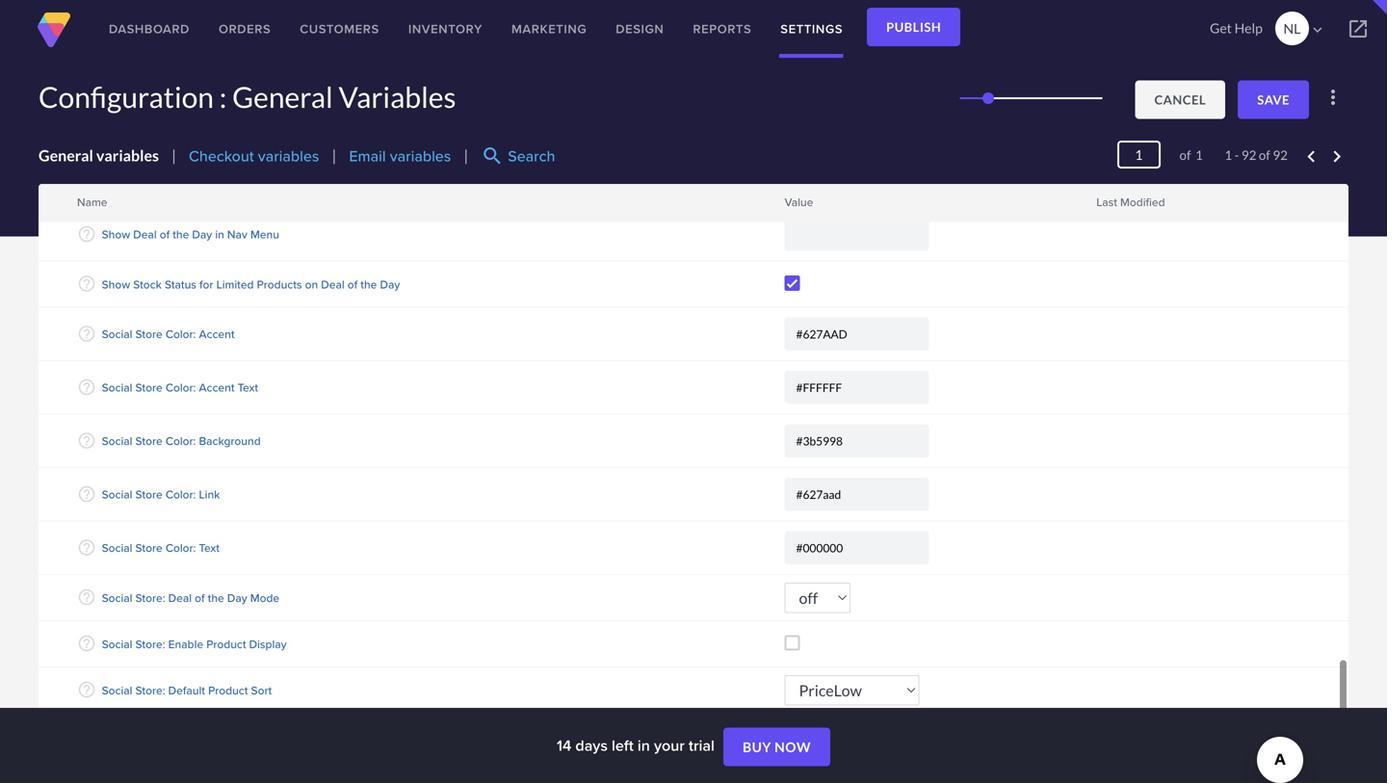 Task type: vqa. For each thing, say whether or not it's contained in the screenshot.
SEARCH ENGINE OPTIMIZATION link
no



Task type: describe. For each thing, give the bounding box(es) containing it.
buy now
[[743, 739, 812, 756]]

  last modified
[[1084, 190, 1166, 218]]

stock
[[133, 276, 162, 293]]

products
[[257, 276, 302, 293]]

1 92 from the left
[[1242, 147, 1257, 163]]

show stock status for limited products on deal of the day link
[[102, 276, 400, 293]]


[[1347, 17, 1371, 40]]

checkout variables
[[189, 145, 319, 167]]

2 | from the left
[[332, 146, 337, 165]]

help_outline for help_outline enable add to cart button on responsive grid product display mode
[[77, 175, 96, 194]]

email
[[349, 145, 386, 167]]

color: for help_outline social store color: accent text
[[166, 379, 196, 396]]

 for   value
[[772, 190, 789, 207]]

-
[[1235, 147, 1240, 163]]

 link for   value
[[771, 201, 790, 218]]

button
[[201, 176, 235, 193]]

social store color: accent text link
[[102, 379, 258, 396]]

checkout variables link
[[189, 145, 319, 167]]

2 1 from the left
[[1225, 147, 1233, 163]]

help_outline social store: enable product display
[[77, 634, 287, 654]]

help_outline for help_outline social store color: background
[[77, 431, 96, 451]]

day inside help_outline show stock status for limited products on deal of the day
[[380, 276, 400, 293]]

publish button
[[867, 8, 961, 46]]

the inside help_outline show deal of the day in nav menu
[[173, 226, 189, 243]]

02/04/2015
[[1097, 176, 1172, 193]]

help
[[1235, 20, 1263, 36]]

of inside help_outline show deal of the day in nav menu
[[160, 226, 170, 243]]

mode inside help_outline enable add to cart button on responsive grid product display mode
[[424, 176, 453, 193]]

trial
[[689, 734, 715, 757]]

text inside the help_outline social store color: text
[[199, 540, 220, 557]]

keyboard_arrow_left
[[1301, 145, 1324, 168]]

last
[[1097, 194, 1118, 211]]

search search
[[481, 145, 556, 168]]

publish
[[887, 19, 942, 35]]

more_vert button
[[1319, 82, 1349, 113]]

customers
[[300, 20, 380, 38]]

buy
[[743, 739, 772, 756]]

social store color: background link
[[102, 433, 261, 450]]

your
[[654, 734, 685, 757]]

 for   value
[[772, 201, 789, 218]]

help_outline show deal of the day in nav menu
[[77, 224, 279, 244]]

social store: default product sort link
[[102, 682, 272, 699]]

of inside help_outline social store: deal of the day mode
[[195, 590, 205, 607]]

display inside help_outline enable add to cart button on responsive grid product display mode
[[384, 176, 421, 193]]

:
[[220, 80, 227, 114]]

default
[[168, 682, 205, 699]]

1 vertical spatial general
[[39, 146, 93, 165]]

store for help_outline social store color: accent text
[[135, 379, 163, 396]]

deal inside help_outline show stock status for limited products on deal of the day
[[321, 276, 345, 293]]

store for help_outline social store color: link
[[135, 486, 163, 503]]

save
[[1258, 92, 1291, 107]]

settings
[[781, 20, 843, 38]]

14 days left in your trial
[[557, 734, 719, 757]]

11:35am
[[1175, 176, 1232, 193]]

keyboard_arrow_left keyboard_arrow_right
[[1301, 145, 1349, 168]]

help_outline for help_outline social store: enable product display
[[77, 634, 96, 654]]

variables for email variables
[[390, 145, 451, 167]]

store: for help_outline social store: deal of the day mode
[[135, 590, 165, 607]]

store for help_outline social store color: background
[[135, 433, 163, 450]]

general variables link
[[39, 146, 159, 165]]

social for help_outline social store: default product sort
[[102, 682, 132, 699]]

  value
[[772, 190, 814, 218]]

save link
[[1239, 80, 1310, 119]]

color: for help_outline social store color: text
[[166, 540, 196, 557]]

help_outline social store: default product sort
[[77, 681, 272, 700]]

accent for help_outline social store color: accent
[[199, 326, 235, 343]]

help_outline for help_outline social store color: accent
[[77, 324, 96, 344]]

product for help_outline social store: default product sort
[[208, 682, 248, 699]]

the inside help_outline social store: deal of the day mode
[[208, 590, 224, 607]]

color: for help_outline social store color: accent
[[166, 326, 196, 343]]

link
[[199, 486, 220, 503]]

grid
[[316, 176, 338, 193]]

sort
[[251, 682, 272, 699]]

store for help_outline social store color: accent
[[135, 326, 163, 343]]

last modified link
[[1097, 194, 1166, 211]]

more_vert
[[1322, 86, 1345, 109]]

help_outline social store color: link
[[77, 485, 220, 504]]

text inside help_outline social store color: accent text
[[238, 379, 258, 396]]

help_outline social store color: accent
[[77, 324, 235, 344]]

limited
[[216, 276, 254, 293]]

help_outline for help_outline social store: default product sort
[[77, 681, 96, 700]]

product inside help_outline enable add to cart button on responsive grid product display mode
[[341, 176, 381, 193]]

now
[[775, 739, 812, 756]]

responsive
[[255, 176, 313, 193]]

help_outline enable add to cart button on responsive grid product display mode
[[77, 175, 453, 194]]

to
[[164, 176, 174, 193]]

help_outline social store: deal of the day mode
[[77, 588, 280, 607]]

orders
[[219, 20, 271, 38]]

get help
[[1211, 20, 1263, 36]]

in inside help_outline show deal of the day in nav menu
[[215, 226, 224, 243]]

cancel
[[1155, 92, 1207, 107]]

modified
[[1121, 194, 1166, 211]]

day inside help_outline social store: deal of the day mode
[[227, 590, 247, 607]]

get
[[1211, 20, 1233, 36]]

social store color: text link
[[102, 540, 220, 557]]

social for help_outline social store color: accent text
[[102, 379, 132, 396]]

the inside help_outline show stock status for limited products on deal of the day
[[361, 276, 377, 293]]

show for help_outline show deal of the day in nav menu
[[102, 226, 130, 243]]

search
[[481, 145, 504, 168]]

help_outline social store color: text
[[77, 538, 220, 557]]

product for help_outline social store: enable product display
[[206, 636, 246, 653]]

enable add to cart button on responsive grid product display mode link
[[102, 176, 453, 193]]

variables for general variables
[[96, 146, 159, 165]]

status
[[165, 276, 197, 293]]

show deal of the day in nav menu link
[[102, 226, 279, 243]]



Task type: locate. For each thing, give the bounding box(es) containing it.
1 horizontal spatial on
[[305, 276, 318, 293]]

1 horizontal spatial 
[[1084, 201, 1101, 218]]

of right "products"
[[348, 276, 358, 293]]

2 vertical spatial product
[[208, 682, 248, 699]]

of inside help_outline show stock status for limited products on deal of the day
[[348, 276, 358, 293]]

store: inside help_outline social store: default product sort
[[135, 682, 165, 699]]

accent inside help_outline social store color: accent
[[199, 326, 235, 343]]

0 vertical spatial deal
[[133, 226, 157, 243]]

cancel link
[[1136, 80, 1226, 119]]

2 help_outline from the top
[[77, 224, 96, 244]]

store
[[135, 326, 163, 343], [135, 379, 163, 396], [135, 433, 163, 450], [135, 486, 163, 503], [135, 540, 163, 557]]

0 vertical spatial accent
[[199, 326, 235, 343]]

color: up social store color: background link
[[166, 379, 196, 396]]

store inside help_outline social store color: accent
[[135, 326, 163, 343]]

3 | from the left
[[464, 146, 469, 165]]

social
[[102, 326, 132, 343], [102, 379, 132, 396], [102, 433, 132, 450], [102, 486, 132, 503], [102, 540, 132, 557], [102, 590, 132, 607], [102, 636, 132, 653], [102, 682, 132, 699]]

help_outline for help_outline show deal of the day in nav menu
[[77, 224, 96, 244]]

4 store from the top
[[135, 486, 163, 503]]

configuration
[[39, 80, 214, 114]]

social up help_outline social store color: link at the bottom left of page
[[102, 433, 132, 450]]

 link for   last modified
[[1083, 201, 1102, 218]]

2 vertical spatial deal
[[168, 590, 192, 607]]

mode
[[424, 176, 453, 193], [250, 590, 280, 607]]

 for   last modified
[[1084, 190, 1101, 207]]

92 left keyboard_arrow_left "link"
[[1274, 147, 1288, 163]]

keyboard_arrow_right link
[[1326, 145, 1349, 168]]

2 vertical spatial day
[[227, 590, 247, 607]]

display
[[384, 176, 421, 193], [249, 636, 287, 653]]

help_outline social store color: accent text
[[77, 378, 258, 397]]

variables up responsive
[[258, 145, 319, 167]]

3 store from the top
[[135, 433, 163, 450]]

in right 'left'
[[638, 734, 650, 757]]

0 horizontal spatial the
[[173, 226, 189, 243]]

store for help_outline social store color: text
[[135, 540, 163, 557]]

store inside help_outline social store color: background
[[135, 433, 163, 450]]

 link
[[1330, 0, 1388, 58]]

14
[[557, 734, 572, 757]]

variables
[[258, 145, 319, 167], [390, 145, 451, 167], [96, 146, 159, 165]]

1 color: from the top
[[166, 326, 196, 343]]

1 vertical spatial on
[[305, 276, 318, 293]]

 inside   value
[[772, 190, 789, 207]]

text up background
[[238, 379, 258, 396]]

color: left link
[[166, 486, 196, 503]]

nav
[[227, 226, 248, 243]]

5 store from the top
[[135, 540, 163, 557]]

inventory
[[409, 20, 483, 38]]

1 horizontal spatial general
[[232, 80, 333, 114]]

social down the help_outline social store color: text
[[102, 590, 132, 607]]

0 vertical spatial general
[[232, 80, 333, 114]]

general
[[232, 80, 333, 114], [39, 146, 93, 165]]

None text field
[[785, 318, 930, 351], [785, 371, 930, 404], [785, 532, 930, 565], [785, 318, 930, 351], [785, 371, 930, 404], [785, 532, 930, 565]]

social down help_outline social store color: accent
[[102, 379, 132, 396]]

7 help_outline from the top
[[77, 485, 96, 504]]

0 horizontal spatial  link
[[771, 201, 790, 218]]

the right "products"
[[361, 276, 377, 293]]

| up grid at the left of page
[[332, 146, 337, 165]]

help_outline for help_outline social store color: accent text
[[77, 378, 96, 397]]

enable up default
[[168, 636, 203, 653]]

7 social from the top
[[102, 636, 132, 653]]

keyboard_arrow_left link
[[1301, 145, 1324, 168]]

2  from the left
[[1084, 190, 1101, 207]]

store down help_outline social store color: link at the bottom left of page
[[135, 540, 163, 557]]

day
[[192, 226, 212, 243], [380, 276, 400, 293], [227, 590, 247, 607]]

8 help_outline from the top
[[77, 538, 96, 557]]

| left search
[[464, 146, 469, 165]]

color: inside help_outline social store color: accent
[[166, 326, 196, 343]]

show down name link
[[102, 226, 130, 243]]

0 vertical spatial on
[[238, 176, 252, 193]]

social store color: accent link
[[102, 326, 235, 343]]

variables for checkout variables
[[258, 145, 319, 167]]

help_outline for help_outline social store: deal of the day mode
[[77, 588, 96, 607]]

1 vertical spatial display
[[249, 636, 287, 653]]

0 horizontal spatial day
[[192, 226, 212, 243]]

general right :
[[232, 80, 333, 114]]

2  link from the left
[[1083, 190, 1102, 207]]

mode up 'social store: enable product display' link
[[250, 590, 280, 607]]

2 color: from the top
[[166, 379, 196, 396]]

1 store from the top
[[135, 326, 163, 343]]

color: left background
[[166, 433, 196, 450]]

on right "products"
[[305, 276, 318, 293]]

0 vertical spatial show
[[102, 226, 130, 243]]

nl 
[[1284, 20, 1327, 39]]

accent for help_outline social store color: accent text
[[199, 379, 235, 396]]

product down the "email"
[[341, 176, 381, 193]]

2 accent from the top
[[199, 379, 235, 396]]

of up 'social store: enable product display' link
[[195, 590, 205, 607]]

enable inside help_outline enable add to cart button on responsive grid product display mode
[[102, 176, 137, 193]]

general variables
[[39, 146, 159, 165]]

0 vertical spatial the
[[173, 226, 189, 243]]

social down help_outline social store color: link at the bottom left of page
[[102, 540, 132, 557]]

1  link from the left
[[771, 201, 790, 218]]

0 horizontal spatial in
[[215, 226, 224, 243]]

background
[[199, 433, 261, 450]]

1 accent from the top
[[199, 326, 235, 343]]

0 horizontal spatial  link
[[771, 190, 790, 207]]

2 vertical spatial the
[[208, 590, 224, 607]]

mode inside help_outline social store: deal of the day mode
[[250, 590, 280, 607]]

0 horizontal spatial |
[[172, 146, 176, 165]]

day inside help_outline show deal of the day in nav menu
[[192, 226, 212, 243]]

2 social from the top
[[102, 379, 132, 396]]

| up "to"
[[172, 146, 176, 165]]

2 vertical spatial store:
[[135, 682, 165, 699]]

0 horizontal spatial 
[[772, 190, 789, 207]]

store up the help_outline social store color: text
[[135, 486, 163, 503]]

store: left default
[[135, 682, 165, 699]]

 link
[[771, 190, 790, 207], [1083, 190, 1102, 207]]

store: for help_outline social store: enable product display
[[135, 636, 165, 653]]

variables right the "email"
[[390, 145, 451, 167]]

1  from the left
[[772, 190, 789, 207]]

 for   last modified
[[1084, 201, 1101, 218]]

menu
[[251, 226, 279, 243]]

1
[[1196, 147, 1204, 163], [1225, 147, 1233, 163]]

0 horizontal spatial text
[[199, 540, 220, 557]]

 link for   value
[[771, 190, 790, 207]]

6 help_outline from the top
[[77, 431, 96, 451]]

accent up background
[[199, 379, 235, 396]]

1 vertical spatial store:
[[135, 636, 165, 653]]

show left stock
[[102, 276, 130, 293]]

deal up stock
[[133, 226, 157, 243]]

left
[[612, 734, 634, 757]]

1 horizontal spatial display
[[384, 176, 421, 193]]

1 store: from the top
[[135, 590, 165, 607]]

4 color: from the top
[[166, 486, 196, 503]]

1 horizontal spatial deal
[[168, 590, 192, 607]]

1 horizontal spatial mode
[[424, 176, 453, 193]]

4 help_outline from the top
[[77, 324, 96, 344]]

social left default
[[102, 682, 132, 699]]

 link for   last modified
[[1083, 190, 1102, 207]]

social for help_outline social store: enable product display
[[102, 636, 132, 653]]

help_outline for help_outline social store color: text
[[77, 538, 96, 557]]

1 vertical spatial show
[[102, 276, 130, 293]]

1 vertical spatial enable
[[168, 636, 203, 653]]

keyboard_arrow_right
[[1326, 145, 1349, 168]]

1  from the left
[[772, 201, 789, 218]]

2  link from the left
[[1083, 201, 1102, 218]]

1 vertical spatial accent
[[199, 379, 235, 396]]

color: inside help_outline social store color: accent text
[[166, 379, 196, 396]]

0 horizontal spatial mode
[[250, 590, 280, 607]]

1 horizontal spatial in
[[638, 734, 650, 757]]

0 horizontal spatial on
[[238, 176, 252, 193]]

store inside help_outline social store color: link
[[135, 486, 163, 503]]

2 92 from the left
[[1274, 147, 1288, 163]]

show
[[102, 226, 130, 243], [102, 276, 130, 293]]

on
[[238, 176, 252, 193], [305, 276, 318, 293]]

11 help_outline from the top
[[77, 681, 96, 700]]

show for help_outline show stock status for limited products on deal of the day
[[102, 276, 130, 293]]

1 - 92 of 92
[[1225, 147, 1288, 163]]

accent
[[199, 326, 235, 343], [199, 379, 235, 396]]

of 1
[[1167, 147, 1204, 163]]

for
[[200, 276, 213, 293]]

display inside help_outline social store: enable product display
[[249, 636, 287, 653]]

product down the social store: deal of the day mode link
[[206, 636, 246, 653]]

0 vertical spatial enable
[[102, 176, 137, 193]]

text
[[238, 379, 258, 396], [199, 540, 220, 557]]

 inside   last modified
[[1084, 190, 1101, 207]]

1 horizontal spatial 92
[[1274, 147, 1288, 163]]

text up the social store: deal of the day mode link
[[199, 540, 220, 557]]

|
[[172, 146, 176, 165], [332, 146, 337, 165], [464, 146, 469, 165]]

social inside help_outline social store: deal of the day mode
[[102, 590, 132, 607]]

1 vertical spatial the
[[361, 276, 377, 293]]

nl
[[1284, 20, 1301, 37]]

deal inside help_outline social store: deal of the day mode
[[168, 590, 192, 607]]

accent inside help_outline social store color: accent text
[[199, 379, 235, 396]]

social for help_outline social store color: link
[[102, 486, 132, 503]]

0 horizontal spatial 1
[[1196, 147, 1204, 163]]

1 | from the left
[[172, 146, 176, 165]]

0 vertical spatial text
[[238, 379, 258, 396]]

0 horizontal spatial enable
[[102, 176, 137, 193]]

None text field
[[1118, 141, 1161, 169], [785, 218, 930, 251], [785, 425, 930, 458], [785, 478, 930, 511], [1118, 141, 1161, 169], [785, 218, 930, 251], [785, 425, 930, 458], [785, 478, 930, 511]]

color: inside help_outline social store color: link
[[166, 486, 196, 503]]

1 horizontal spatial  link
[[1083, 190, 1102, 207]]

5 color: from the top
[[166, 540, 196, 557]]

of down "to"
[[160, 226, 170, 243]]

social inside help_outline social store: enable product display
[[102, 636, 132, 653]]

 inside   last modified
[[1084, 201, 1101, 218]]

color: inside the help_outline social store color: text
[[166, 540, 196, 557]]

social for help_outline social store color: accent
[[102, 326, 132, 343]]

display down email variables link
[[384, 176, 421, 193]]

4 social from the top
[[102, 486, 132, 503]]

3 social from the top
[[102, 433, 132, 450]]

2 horizontal spatial variables
[[390, 145, 451, 167]]

1 horizontal spatial the
[[208, 590, 224, 607]]

color: for help_outline social store color: background
[[166, 433, 196, 450]]

1 vertical spatial text
[[199, 540, 220, 557]]

help_outline social store color: background
[[77, 431, 261, 451]]

0 horizontal spatial display
[[249, 636, 287, 653]]

on right button
[[238, 176, 252, 193]]


[[1310, 21, 1327, 39]]

02/04/2015 11:35am
[[1097, 176, 1232, 193]]

color: inside help_outline social store color: background
[[166, 433, 196, 450]]

1 show from the top
[[102, 226, 130, 243]]

color: up help_outline social store: deal of the day mode
[[166, 540, 196, 557]]

1 vertical spatial day
[[380, 276, 400, 293]]

dashboard link
[[94, 0, 204, 58]]

store: up help_outline social store: default product sort
[[135, 636, 165, 653]]

1 horizontal spatial text
[[238, 379, 258, 396]]

social up help_outline social store: default product sort
[[102, 636, 132, 653]]

store inside the help_outline social store color: text
[[135, 540, 163, 557]]

6 social from the top
[[102, 590, 132, 607]]

1 up the 11:35am at the right top of the page
[[1196, 147, 1204, 163]]

0 horizontal spatial variables
[[96, 146, 159, 165]]

1 horizontal spatial  link
[[1083, 201, 1102, 218]]

1 horizontal spatial variables
[[258, 145, 319, 167]]

9 help_outline from the top
[[77, 588, 96, 607]]

store: down the help_outline social store color: text
[[135, 590, 165, 607]]

days
[[576, 734, 608, 757]]

color: down status
[[166, 326, 196, 343]]

social up help_outline social store color: accent text
[[102, 326, 132, 343]]

2 horizontal spatial |
[[464, 146, 469, 165]]

0 vertical spatial product
[[341, 176, 381, 193]]

in
[[215, 226, 224, 243], [638, 734, 650, 757]]

social store color: link link
[[102, 486, 220, 503]]

0 vertical spatial day
[[192, 226, 212, 243]]

3 store: from the top
[[135, 682, 165, 699]]

1 left -
[[1225, 147, 1233, 163]]

0 horizontal spatial 92
[[1242, 147, 1257, 163]]

2 show from the top
[[102, 276, 130, 293]]

variables
[[339, 80, 456, 114]]

in left nav
[[215, 226, 224, 243]]

enable left add
[[102, 176, 137, 193]]

social inside help_outline social store color: accent
[[102, 326, 132, 343]]

enable inside help_outline social store: enable product display
[[168, 636, 203, 653]]

2 horizontal spatial day
[[380, 276, 400, 293]]

social for help_outline social store color: text
[[102, 540, 132, 557]]

deal up help_outline social store: enable product display
[[168, 590, 192, 607]]

store down help_outline social store color: accent
[[135, 379, 163, 396]]

the up 'social store: enable product display' link
[[208, 590, 224, 607]]

1 vertical spatial deal
[[321, 276, 345, 293]]

deal
[[133, 226, 157, 243], [321, 276, 345, 293], [168, 590, 192, 607]]

social store: enable product display link
[[102, 636, 287, 653]]

add
[[140, 176, 161, 193]]

social inside help_outline social store color: link
[[102, 486, 132, 503]]

1 horizontal spatial enable
[[168, 636, 203, 653]]

store: for help_outline social store: default product sort
[[135, 682, 165, 699]]

help_outline show stock status for limited products on deal of the day
[[77, 274, 400, 294]]

social for help_outline social store: deal of the day mode
[[102, 590, 132, 607]]

0 horizontal spatial deal
[[133, 226, 157, 243]]

the up status
[[173, 226, 189, 243]]

store up help_outline social store color: link at the bottom left of page
[[135, 433, 163, 450]]

social inside the help_outline social store color: text
[[102, 540, 132, 557]]

2 store from the top
[[135, 379, 163, 396]]

 inside   value
[[772, 201, 789, 218]]

social inside help_outline social store color: accent text
[[102, 379, 132, 396]]

value
[[785, 194, 814, 211]]

color: for help_outline social store color: link
[[166, 486, 196, 503]]

0 horizontal spatial general
[[39, 146, 93, 165]]

deal inside help_outline show deal of the day in nav menu
[[133, 226, 157, 243]]

deal right "products"
[[321, 276, 345, 293]]

2 store: from the top
[[135, 636, 165, 653]]

show inside help_outline show stock status for limited products on deal of the day
[[102, 276, 130, 293]]

name link
[[77, 194, 107, 211]]

0 vertical spatial display
[[384, 176, 421, 193]]

on inside help_outline enable add to cart button on responsive grid product display mode
[[238, 176, 252, 193]]

checkout
[[189, 145, 254, 167]]

1 horizontal spatial day
[[227, 590, 247, 607]]

configuration : general variables
[[39, 80, 456, 114]]

display up sort
[[249, 636, 287, 653]]

social store: deal of the day mode link
[[102, 590, 280, 607]]

of up the 11:35am at the right top of the page
[[1180, 147, 1192, 163]]

variables up add
[[96, 146, 159, 165]]

store: inside help_outline social store: enable product display
[[135, 636, 165, 653]]

1 vertical spatial mode
[[250, 590, 280, 607]]

social for help_outline social store color: background
[[102, 433, 132, 450]]

social inside help_outline social store: default product sort
[[102, 682, 132, 699]]

5 help_outline from the top
[[77, 378, 96, 397]]

92 right -
[[1242, 147, 1257, 163]]

1 horizontal spatial 1
[[1225, 147, 1233, 163]]

1 1 from the left
[[1196, 147, 1204, 163]]

5 social from the top
[[102, 540, 132, 557]]

1 social from the top
[[102, 326, 132, 343]]

store: inside help_outline social store: deal of the day mode
[[135, 590, 165, 607]]


[[772, 190, 789, 207], [1084, 190, 1101, 207]]

reports
[[693, 20, 752, 38]]

of right -
[[1260, 147, 1271, 163]]

general up name link
[[39, 146, 93, 165]]

1  link from the left
[[771, 190, 790, 207]]

on inside help_outline show stock status for limited products on deal of the day
[[305, 276, 318, 293]]

product
[[341, 176, 381, 193], [206, 636, 246, 653], [208, 682, 248, 699]]

accent down the for
[[199, 326, 235, 343]]

store:
[[135, 590, 165, 607], [135, 636, 165, 653], [135, 682, 165, 699]]

store down stock
[[135, 326, 163, 343]]

product left sort
[[208, 682, 248, 699]]

dashboard
[[109, 20, 190, 38]]

value link
[[785, 194, 814, 211]]

mode down email variables
[[424, 176, 453, 193]]

8 social from the top
[[102, 682, 132, 699]]

1 horizontal spatial |
[[332, 146, 337, 165]]

store inside help_outline social store color: accent text
[[135, 379, 163, 396]]

marketing
[[512, 20, 587, 38]]

social up the help_outline social store color: text
[[102, 486, 132, 503]]

3 color: from the top
[[166, 433, 196, 450]]

product inside help_outline social store: enable product display
[[206, 636, 246, 653]]

0 horizontal spatial 
[[772, 201, 789, 218]]

buy now link
[[724, 728, 831, 767]]

cart
[[177, 176, 198, 193]]

2  from the left
[[1084, 201, 1101, 218]]

help_outline for help_outline show stock status for limited products on deal of the day
[[77, 274, 96, 294]]

2 horizontal spatial the
[[361, 276, 377, 293]]

design
[[616, 20, 664, 38]]

product inside help_outline social store: default product sort
[[208, 682, 248, 699]]

0 vertical spatial mode
[[424, 176, 453, 193]]

email variables
[[349, 145, 451, 167]]

10 help_outline from the top
[[77, 634, 96, 654]]

email variables link
[[349, 145, 451, 167]]

3 help_outline from the top
[[77, 274, 96, 294]]

social inside help_outline social store color: background
[[102, 433, 132, 450]]

1 horizontal spatial 
[[1084, 190, 1101, 207]]

search
[[508, 145, 556, 167]]

name
[[77, 194, 107, 211]]

1 vertical spatial product
[[206, 636, 246, 653]]

 link
[[771, 201, 790, 218], [1083, 201, 1102, 218]]

0 vertical spatial store:
[[135, 590, 165, 607]]

1 vertical spatial in
[[638, 734, 650, 757]]

2 horizontal spatial deal
[[321, 276, 345, 293]]

0 vertical spatial in
[[215, 226, 224, 243]]

show inside help_outline show deal of the day in nav menu
[[102, 226, 130, 243]]

help_outline for help_outline social store color: link
[[77, 485, 96, 504]]

1 help_outline from the top
[[77, 175, 96, 194]]



